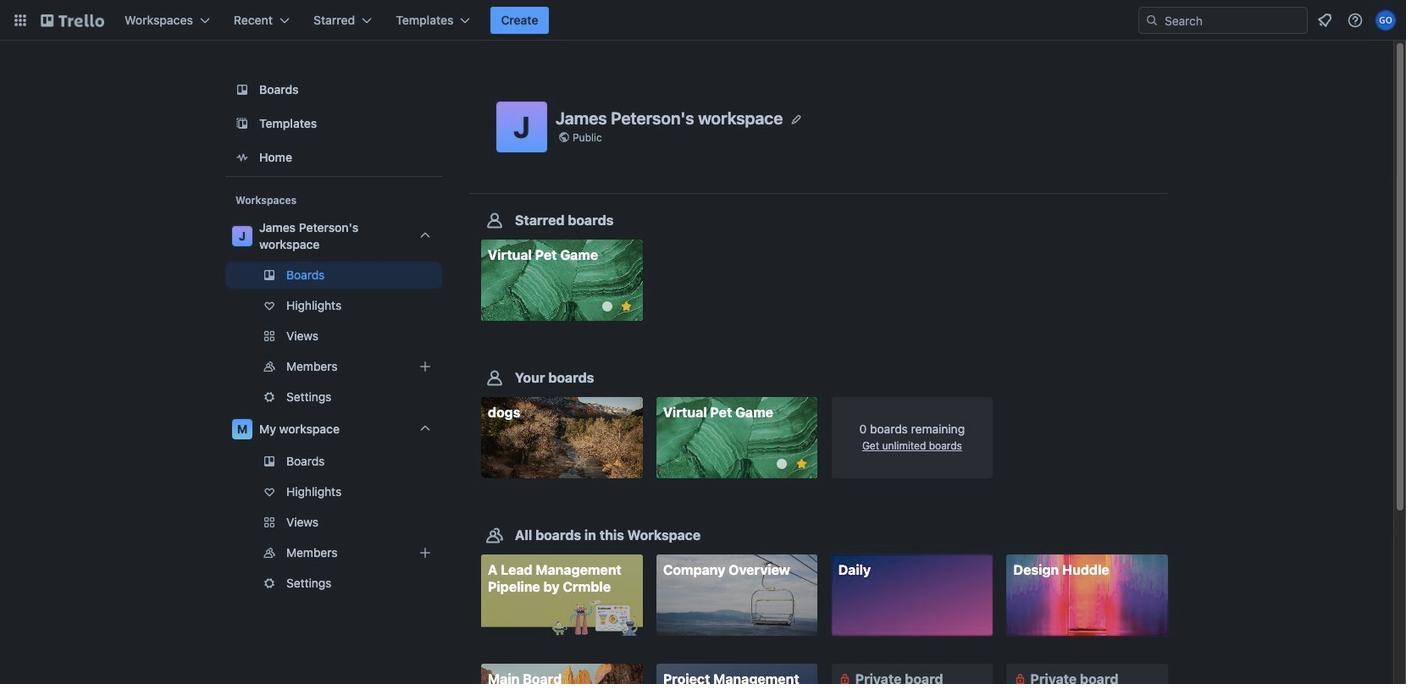 Task type: locate. For each thing, give the bounding box(es) containing it.
primary element
[[0, 0, 1406, 41]]

sm image
[[837, 671, 854, 685]]

home image
[[232, 147, 252, 168]]

add image
[[415, 357, 435, 377]]

click to unstar this board. it will be removed from your starred list. image
[[794, 457, 809, 472]]

0 notifications image
[[1315, 10, 1335, 30]]

add image
[[415, 543, 435, 563]]

click to unstar this board. it will be removed from your starred list. image
[[619, 299, 634, 314]]

back to home image
[[41, 7, 104, 34]]



Task type: describe. For each thing, give the bounding box(es) containing it.
gary orlando (garyorlando) image
[[1376, 10, 1396, 30]]

there is new activity on this board. image
[[602, 302, 612, 312]]

sm image
[[1012, 671, 1029, 685]]

search image
[[1145, 14, 1159, 27]]

there is new activity on this board. image
[[777, 459, 787, 470]]

open information menu image
[[1347, 12, 1364, 29]]

Search field
[[1159, 8, 1307, 32]]

board image
[[232, 80, 252, 100]]

template board image
[[232, 114, 252, 134]]



Task type: vqa. For each thing, say whether or not it's contained in the screenshot.
Back to home image
yes



